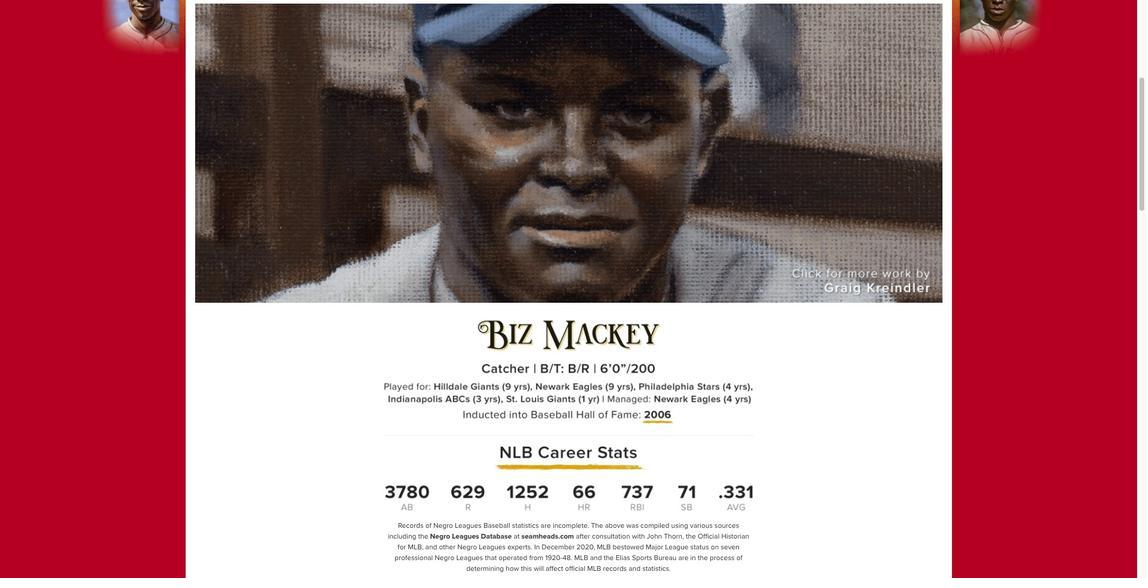 Task type: describe. For each thing, give the bounding box(es) containing it.
other
[[439, 543, 456, 552]]

was
[[627, 521, 639, 530]]

records of negro leagues baseball statistics are incomplete. the above was compiled using various sources including the
[[388, 521, 740, 541]]

after
[[576, 532, 590, 541]]

process
[[710, 553, 735, 562]]

2 vertical spatial mlb
[[587, 564, 601, 573]]

bureau
[[654, 553, 677, 562]]

that
[[485, 553, 497, 562]]

sources
[[715, 521, 740, 530]]

with
[[632, 532, 645, 541]]

records
[[398, 521, 424, 530]]

will
[[534, 564, 544, 573]]

professional
[[395, 553, 433, 562]]

including
[[388, 532, 417, 541]]

2 horizontal spatial and
[[629, 564, 641, 573]]

various
[[690, 521, 713, 530]]

leagues up other
[[452, 532, 479, 541]]

1 horizontal spatial and
[[590, 553, 602, 562]]

incomplete.
[[553, 521, 590, 530]]

john
[[647, 532, 662, 541]]

seamheads.com link
[[522, 532, 574, 541]]

elias
[[616, 553, 630, 562]]

are inside 'after consultation with john thorn, the official historian for mlb, and other negro leagues experts. in december 2020, mlb bestowed major league status on seven professional negro leagues that operated from 1920-48. mlb and the elias sports bureau are in the process of determining how this will affect official mlb records and statistics.'
[[679, 553, 689, 562]]

2020,
[[577, 543, 595, 552]]

after consultation with john thorn, the official historian for mlb, and other negro leagues experts. in december 2020, mlb bestowed major league status on seven professional negro leagues that operated from 1920-48. mlb and the elias sports bureau are in the process of determining how this will affect official mlb records and statistics.
[[395, 532, 750, 573]]

how
[[506, 564, 519, 573]]

sports
[[632, 553, 652, 562]]

affect
[[546, 564, 563, 573]]

above
[[605, 521, 625, 530]]

at
[[514, 532, 520, 541]]

december
[[542, 543, 575, 552]]

leagues up determining
[[457, 553, 483, 562]]

mlb,
[[408, 543, 424, 552]]

of inside records of negro leagues baseball statistics are incomplete. the above was compiled using various sources including the
[[426, 521, 432, 530]]

this
[[521, 564, 532, 573]]

official
[[698, 532, 720, 541]]

database
[[481, 532, 512, 541]]

leagues inside records of negro leagues baseball statistics are incomplete. the above was compiled using various sources including the
[[455, 521, 482, 530]]

from
[[529, 553, 544, 562]]

consultation
[[592, 532, 630, 541]]

statistics
[[512, 521, 539, 530]]



Task type: vqa. For each thing, say whether or not it's contained in the screenshot.
are in Records of Negro Leagues Baseball statistics are incomplete. The above was compiled using various sources including the
yes



Task type: locate. For each thing, give the bounding box(es) containing it.
of
[[426, 521, 432, 530], [737, 553, 743, 562]]

using
[[672, 521, 689, 530]]

records
[[603, 564, 627, 573]]

in
[[691, 553, 696, 562]]

1 vertical spatial of
[[737, 553, 743, 562]]

are
[[541, 521, 551, 530], [679, 553, 689, 562]]

the inside records of negro leagues baseball statistics are incomplete. the above was compiled using various sources including the
[[418, 532, 428, 541]]

negro leagues database at seamheads.com
[[430, 532, 574, 541]]

leagues
[[455, 521, 482, 530], [452, 532, 479, 541], [479, 543, 506, 552], [457, 553, 483, 562]]

1 vertical spatial are
[[679, 553, 689, 562]]

the up mlb,
[[418, 532, 428, 541]]

compiled
[[641, 521, 670, 530]]

league
[[665, 543, 689, 552]]

baseball
[[484, 521, 510, 530]]

negro leagues database link
[[430, 532, 512, 541]]

official
[[565, 564, 586, 573]]

0 horizontal spatial and
[[426, 543, 437, 552]]

of down seven
[[737, 553, 743, 562]]

and down '2020,'
[[590, 553, 602, 562]]

mlb down consultation
[[597, 543, 611, 552]]

48.
[[563, 553, 573, 562]]

2 vertical spatial and
[[629, 564, 641, 573]]

the up the status
[[686, 532, 696, 541]]

status
[[691, 543, 709, 552]]

are left 'in'
[[679, 553, 689, 562]]

the right 'in'
[[698, 553, 708, 562]]

leagues up negro leagues database 'link'
[[455, 521, 482, 530]]

negro
[[434, 521, 453, 530], [430, 532, 450, 541], [458, 543, 477, 552], [435, 553, 455, 562]]

are up the seamheads.com
[[541, 521, 551, 530]]

historian
[[722, 532, 750, 541]]

for
[[398, 543, 406, 552]]

of right records
[[426, 521, 432, 530]]

the
[[418, 532, 428, 541], [686, 532, 696, 541], [604, 553, 614, 562], [698, 553, 708, 562]]

1 horizontal spatial are
[[679, 553, 689, 562]]

operated
[[499, 553, 528, 562]]

0 vertical spatial are
[[541, 521, 551, 530]]

1 vertical spatial mlb
[[575, 553, 589, 562]]

seven
[[721, 543, 740, 552]]

seamheads.com
[[522, 532, 574, 541]]

and
[[426, 543, 437, 552], [590, 553, 602, 562], [629, 564, 641, 573]]

0 horizontal spatial of
[[426, 521, 432, 530]]

leagues up that
[[479, 543, 506, 552]]

of inside 'after consultation with john thorn, the official historian for mlb, and other negro leagues experts. in december 2020, mlb bestowed major league status on seven professional negro leagues that operated from 1920-48. mlb and the elias sports bureau are in the process of determining how this will affect official mlb records and statistics.'
[[737, 553, 743, 562]]

the
[[591, 521, 603, 530]]

0 vertical spatial and
[[426, 543, 437, 552]]

major
[[646, 543, 664, 552]]

0 vertical spatial mlb
[[597, 543, 611, 552]]

1 vertical spatial and
[[590, 553, 602, 562]]

statistics.
[[643, 564, 671, 573]]

are inside records of negro leagues baseball statistics are incomplete. the above was compiled using various sources including the
[[541, 521, 551, 530]]

experts.
[[508, 543, 533, 552]]

and down sports
[[629, 564, 641, 573]]

mlb
[[597, 543, 611, 552], [575, 553, 589, 562], [587, 564, 601, 573]]

on
[[711, 543, 719, 552]]

and right mlb,
[[426, 543, 437, 552]]

in
[[534, 543, 540, 552]]

1 horizontal spatial of
[[737, 553, 743, 562]]

thorn,
[[664, 532, 684, 541]]

0 vertical spatial of
[[426, 521, 432, 530]]

mlb right official on the bottom of page
[[587, 564, 601, 573]]

bestowed
[[613, 543, 644, 552]]

determining
[[466, 564, 504, 573]]

1920-
[[545, 553, 563, 562]]

negro inside records of negro leagues baseball statistics are incomplete. the above was compiled using various sources including the
[[434, 521, 453, 530]]

the up records
[[604, 553, 614, 562]]

mlb down '2020,'
[[575, 553, 589, 562]]

0 horizontal spatial are
[[541, 521, 551, 530]]



